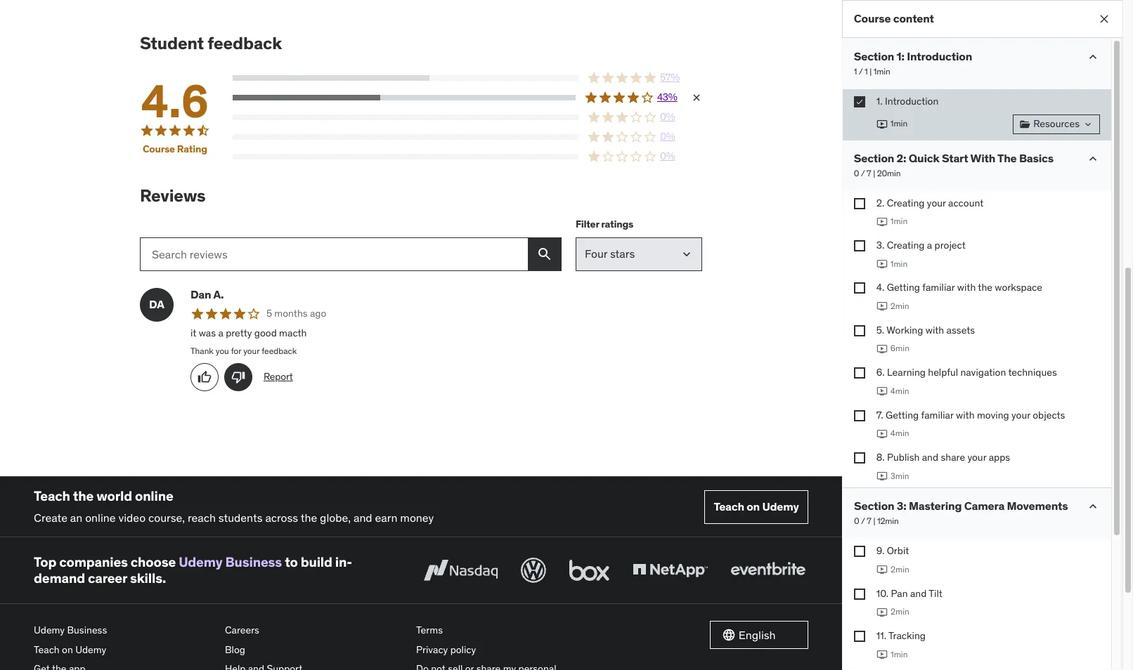 Task type: describe. For each thing, give the bounding box(es) containing it.
across
[[265, 511, 298, 525]]

for
[[231, 346, 241, 357]]

and for 8.
[[923, 451, 939, 464]]

box image
[[566, 556, 613, 587]]

world
[[96, 488, 132, 505]]

student
[[140, 32, 204, 54]]

teach on udemy
[[714, 500, 799, 514]]

volkswagen image
[[518, 556, 549, 587]]

section 1: introduction 1 / 1 | 1min
[[854, 49, 973, 77]]

section 3: mastering camera movements button
[[854, 500, 1069, 514]]

5 months ago
[[266, 307, 327, 320]]

section for section 1: introduction
[[854, 49, 895, 63]]

xsmall image inside resources dropdown button
[[1083, 119, 1094, 130]]

apps
[[989, 451, 1011, 464]]

reviews
[[140, 185, 206, 207]]

creating for your
[[887, 197, 925, 209]]

globe,
[[320, 511, 351, 525]]

0 vertical spatial business
[[225, 554, 282, 571]]

3:
[[897, 500, 907, 514]]

report
[[264, 371, 293, 384]]

3. creating a project
[[877, 239, 966, 252]]

0 inside "section 2: quick start with the basics 0 / 7 | 20min"
[[854, 168, 860, 178]]

with for moving
[[956, 409, 975, 422]]

udemy business teach on udemy
[[34, 625, 107, 657]]

0 horizontal spatial the
[[73, 488, 94, 505]]

9. orbit
[[877, 545, 910, 558]]

helpful
[[929, 367, 959, 379]]

submit search image
[[537, 246, 553, 263]]

2 1 from the left
[[865, 66, 868, 77]]

1:
[[897, 49, 905, 63]]

your right 'for'
[[244, 346, 260, 357]]

choose
[[131, 554, 176, 571]]

11. tracking
[[877, 630, 926, 643]]

filter
[[576, 218, 600, 231]]

dan
[[191, 287, 211, 301]]

play creating a project image
[[877, 259, 888, 270]]

tracking
[[889, 630, 926, 643]]

familiar for moving
[[922, 409, 954, 422]]

techniques
[[1009, 367, 1058, 379]]

learning
[[888, 367, 926, 379]]

1. introduction
[[877, 95, 939, 108]]

/ inside the 'section 1: introduction 1 / 1 | 1min'
[[859, 66, 863, 77]]

project
[[935, 239, 966, 252]]

xsmall image for 7. getting familiar with moving your objects
[[854, 410, 866, 422]]

1 0% button from the top
[[233, 110, 703, 124]]

close course content sidebar image
[[1098, 12, 1112, 26]]

Search reviews text field
[[140, 237, 528, 271]]

2min for orbit
[[891, 565, 910, 575]]

rating
[[177, 143, 207, 156]]

and inside teach the world online create an online video course, reach students across the globe, and earn money
[[354, 511, 373, 525]]

xsmall image inside 43% button
[[691, 92, 703, 103]]

1 horizontal spatial online
[[135, 488, 173, 505]]

5
[[266, 307, 272, 320]]

small image for section 1: introduction
[[1087, 50, 1101, 64]]

4min for learning
[[891, 386, 910, 396]]

with
[[971, 151, 996, 165]]

orbit
[[887, 545, 910, 558]]

20min
[[878, 168, 901, 178]]

course,
[[148, 511, 185, 525]]

section 3: mastering camera movements 0 / 7 | 12min
[[854, 500, 1069, 527]]

4. getting familiar with the workspace
[[877, 282, 1043, 294]]

3min
[[891, 471, 910, 481]]

2:
[[897, 151, 907, 165]]

1min for 3.
[[891, 258, 908, 269]]

10. pan and tilt
[[877, 588, 943, 600]]

you
[[216, 346, 229, 357]]

resources
[[1034, 117, 1080, 130]]

1 vertical spatial feedback
[[262, 346, 297, 357]]

quick
[[909, 151, 940, 165]]

was
[[199, 327, 216, 340]]

months
[[275, 307, 308, 320]]

1 1 from the left
[[854, 66, 858, 77]]

working
[[887, 324, 924, 337]]

video
[[118, 511, 146, 525]]

netapp image
[[630, 556, 711, 587]]

2min for pan
[[891, 607, 910, 618]]

companies
[[59, 554, 128, 571]]

to
[[285, 554, 298, 571]]

0 horizontal spatial online
[[85, 511, 116, 525]]

1min for 11.
[[891, 650, 908, 660]]

blog
[[225, 644, 245, 657]]

xsmall image for 1. introduction
[[854, 96, 866, 108]]

business inside udemy business teach on udemy
[[67, 625, 107, 637]]

play publish and share your apps image
[[877, 471, 888, 482]]

xsmall image for 2. creating your account
[[854, 198, 866, 209]]

money
[[400, 511, 434, 525]]

section 2: quick start with the basics 0 / 7 | 20min
[[854, 151, 1054, 178]]

course for course rating
[[143, 143, 175, 156]]

2 0% from the top
[[660, 130, 676, 143]]

section for section 2: quick start with the basics
[[854, 151, 895, 165]]

course content
[[854, 12, 935, 26]]

3 0% from the top
[[660, 150, 676, 162]]

8. publish and share your apps
[[877, 451, 1011, 464]]

careers blog
[[225, 625, 259, 657]]

43% button
[[233, 91, 703, 105]]

undo mark as unhelpful image
[[231, 371, 245, 385]]

xsmall image for 4. getting familiar with the workspace
[[854, 283, 866, 294]]

57%
[[660, 71, 680, 84]]

with for the
[[958, 282, 976, 294]]

blog link
[[225, 641, 405, 661]]

demand
[[34, 570, 85, 587]]

section for section 3: mastering camera movements
[[854, 500, 895, 514]]

0 vertical spatial feedback
[[208, 32, 282, 54]]

to build in- demand career skills.
[[34, 554, 352, 587]]

43%
[[658, 91, 678, 103]]

student feedback
[[140, 32, 282, 54]]

1min inside the 'section 1: introduction 1 / 1 | 1min'
[[874, 66, 891, 77]]

play tracking image
[[877, 650, 888, 661]]

basics
[[1020, 151, 1054, 165]]

| inside 'section 3: mastering camera movements 0 / 7 | 12min'
[[874, 517, 876, 527]]

da
[[149, 297, 164, 312]]

terms link
[[416, 622, 596, 641]]

an
[[70, 511, 82, 525]]

3.
[[877, 239, 885, 252]]

play introduction image
[[877, 119, 888, 130]]

it was a pretty good macth
[[191, 327, 307, 340]]

moving
[[978, 409, 1010, 422]]

5.
[[877, 324, 885, 337]]

1 0% from the top
[[660, 110, 676, 123]]

57% button
[[233, 71, 703, 85]]

10.
[[877, 588, 889, 600]]

0 vertical spatial udemy business link
[[179, 554, 282, 571]]



Task type: vqa. For each thing, say whether or not it's contained in the screenshot.
Teaching & Academics link
no



Task type: locate. For each thing, give the bounding box(es) containing it.
course left content
[[854, 12, 891, 26]]

introduction right the 1.
[[885, 95, 939, 108]]

1 2min from the top
[[891, 301, 910, 312]]

1 vertical spatial /
[[861, 168, 865, 178]]

/ inside "section 2: quick start with the basics 0 / 7 | 20min"
[[861, 168, 865, 178]]

teach for on
[[714, 500, 745, 514]]

skills.
[[130, 570, 166, 587]]

familiar down project
[[923, 282, 955, 294]]

2 7 from the top
[[867, 517, 872, 527]]

thank you for your feedback
[[191, 346, 297, 357]]

section 1: introduction button
[[854, 49, 973, 63]]

0 vertical spatial on
[[747, 500, 760, 514]]

0 horizontal spatial business
[[67, 625, 107, 637]]

0 vertical spatial introduction
[[907, 49, 973, 63]]

pretty
[[226, 327, 252, 340]]

0 vertical spatial |
[[870, 66, 872, 77]]

7
[[867, 168, 872, 178], [867, 517, 872, 527]]

xsmall image
[[691, 92, 703, 103], [854, 96, 866, 108], [1020, 119, 1031, 130], [854, 198, 866, 209], [854, 283, 866, 294], [854, 325, 866, 337], [854, 368, 866, 379], [854, 453, 866, 464], [854, 589, 866, 600]]

2 vertical spatial 0% button
[[233, 150, 703, 164]]

create
[[34, 511, 68, 525]]

mark as helpful image
[[198, 371, 212, 385]]

xsmall image left the 1.
[[854, 96, 866, 108]]

business left 'to'
[[225, 554, 282, 571]]

2. creating your account
[[877, 197, 984, 209]]

your right moving
[[1012, 409, 1031, 422]]

0 horizontal spatial 1
[[854, 66, 858, 77]]

your left account
[[928, 197, 946, 209]]

| inside "section 2: quick start with the basics 0 / 7 | 20min"
[[874, 168, 876, 178]]

english button
[[710, 622, 809, 650]]

top companies choose udemy business
[[34, 554, 282, 571]]

2 vertical spatial |
[[874, 517, 876, 527]]

xsmall image for 11. tracking
[[854, 632, 866, 643]]

play getting familiar with the workspace image
[[877, 301, 888, 312]]

terms privacy policy
[[416, 625, 476, 657]]

the
[[998, 151, 1017, 165]]

0 left 12min
[[854, 517, 860, 527]]

report button
[[264, 371, 293, 385]]

xsmall image for 5. working with assets
[[854, 325, 866, 337]]

course inside sidebar "element"
[[854, 12, 891, 26]]

1 vertical spatial course
[[143, 143, 175, 156]]

share
[[941, 451, 966, 464]]

teach inside udemy business teach on udemy
[[34, 644, 60, 657]]

9.
[[877, 545, 885, 558]]

2 0% button from the top
[[233, 130, 703, 144]]

| left 20min
[[874, 168, 876, 178]]

1 vertical spatial and
[[354, 511, 373, 525]]

reach
[[188, 511, 216, 525]]

1 vertical spatial the
[[73, 488, 94, 505]]

udemy inside the teach on udemy link
[[763, 500, 799, 514]]

/ left 12min
[[861, 517, 865, 527]]

online right an
[[85, 511, 116, 525]]

getting for 4.
[[887, 282, 921, 294]]

1 vertical spatial online
[[85, 511, 116, 525]]

1 section from the top
[[854, 49, 895, 63]]

2 section from the top
[[854, 151, 895, 165]]

with left assets
[[926, 324, 945, 337]]

sidebar element
[[842, 0, 1123, 671]]

the left globe,
[[301, 511, 317, 525]]

/ left 20min
[[861, 168, 865, 178]]

4.6
[[141, 73, 209, 130]]

0 horizontal spatial teach on udemy link
[[34, 641, 214, 661]]

0 vertical spatial 2min
[[891, 301, 910, 312]]

publish
[[888, 451, 920, 464]]

1 vertical spatial business
[[67, 625, 107, 637]]

course rating
[[143, 143, 207, 156]]

1 vertical spatial teach on udemy link
[[34, 641, 214, 661]]

4min right play getting familiar with moving your objects image
[[891, 428, 910, 439]]

1 4min from the top
[[891, 386, 910, 396]]

1min up the 1.
[[874, 66, 891, 77]]

content
[[894, 12, 935, 26]]

with
[[958, 282, 976, 294], [926, 324, 945, 337], [956, 409, 975, 422]]

english
[[739, 629, 776, 643]]

| left 12min
[[874, 517, 876, 527]]

7. getting familiar with moving your objects
[[877, 409, 1066, 422]]

1 horizontal spatial 1
[[865, 66, 868, 77]]

creating right the 3.
[[887, 239, 925, 252]]

1 vertical spatial on
[[62, 644, 73, 657]]

0 vertical spatial online
[[135, 488, 173, 505]]

0 vertical spatial creating
[[887, 197, 925, 209]]

the up an
[[73, 488, 94, 505]]

small image right the movements
[[1087, 500, 1101, 514]]

play getting familiar with moving your objects image
[[877, 429, 888, 440]]

xsmall image for 3. creating a project
[[854, 240, 866, 252]]

1 horizontal spatial teach on udemy link
[[705, 491, 809, 525]]

play working with assets image
[[877, 344, 888, 355]]

mastering
[[909, 500, 962, 514]]

1 horizontal spatial a
[[928, 239, 933, 252]]

0 vertical spatial with
[[958, 282, 976, 294]]

and left share
[[923, 451, 939, 464]]

11.
[[877, 630, 887, 643]]

2min right play getting familiar with the workspace icon
[[891, 301, 910, 312]]

1 horizontal spatial course
[[854, 12, 891, 26]]

0 vertical spatial 0
[[854, 168, 860, 178]]

xsmall image left the 10.
[[854, 589, 866, 600]]

a for was
[[218, 327, 223, 340]]

section inside 'section 3: mastering camera movements 0 / 7 | 12min'
[[854, 500, 895, 514]]

xsmall image left 5.
[[854, 325, 866, 337]]

xsmall image for 6. learning helpful navigation techniques
[[854, 368, 866, 379]]

on
[[747, 500, 760, 514], [62, 644, 73, 657]]

0 vertical spatial teach on udemy link
[[705, 491, 809, 525]]

6. learning helpful navigation techniques
[[877, 367, 1058, 379]]

1min right play creating a project image
[[891, 258, 908, 269]]

teach inside teach the world online create an online video course, reach students across the globe, and earn money
[[34, 488, 70, 505]]

introduction right 1:
[[907, 49, 973, 63]]

a for creating
[[928, 239, 933, 252]]

2 4min from the top
[[891, 428, 910, 439]]

2 vertical spatial the
[[301, 511, 317, 525]]

course
[[854, 12, 891, 26], [143, 143, 175, 156]]

course left rating
[[143, 143, 175, 156]]

1 vertical spatial introduction
[[885, 95, 939, 108]]

2min right the "play pan and tilt" icon at the right of page
[[891, 607, 910, 618]]

xsmall image left the 7.
[[854, 410, 866, 422]]

6.
[[877, 367, 885, 379]]

your left apps
[[968, 451, 987, 464]]

with up assets
[[958, 282, 976, 294]]

xsmall image left resources
[[1020, 119, 1031, 130]]

udemy business link down career
[[34, 622, 214, 641]]

earn
[[375, 511, 398, 525]]

1 vertical spatial with
[[926, 324, 945, 337]]

/ inside 'section 3: mastering camera movements 0 / 7 | 12min'
[[861, 517, 865, 527]]

with left moving
[[956, 409, 975, 422]]

play learning helpful navigation techniques image
[[877, 386, 888, 397]]

0 horizontal spatial a
[[218, 327, 223, 340]]

careers
[[225, 625, 259, 637]]

the left workspace
[[979, 282, 993, 294]]

4min for getting
[[891, 428, 910, 439]]

xsmall image
[[1083, 119, 1094, 130], [854, 240, 866, 252], [854, 410, 866, 422], [854, 547, 866, 558], [854, 632, 866, 643]]

and left tilt
[[911, 588, 927, 600]]

xsmall image inside resources dropdown button
[[1020, 119, 1031, 130]]

xsmall image left 11.
[[854, 632, 866, 643]]

1 vertical spatial 0% button
[[233, 130, 703, 144]]

introduction inside the 'section 1: introduction 1 / 1 | 1min'
[[907, 49, 973, 63]]

4min right play learning helpful navigation techniques image
[[891, 386, 910, 396]]

0 horizontal spatial course
[[143, 143, 175, 156]]

2.
[[877, 197, 885, 209]]

a
[[928, 239, 933, 252], [218, 327, 223, 340]]

small image left english
[[722, 629, 736, 643]]

pan
[[891, 588, 908, 600]]

0 left 20min
[[854, 168, 860, 178]]

0 vertical spatial familiar
[[923, 282, 955, 294]]

and left earn
[[354, 511, 373, 525]]

2 vertical spatial section
[[854, 500, 895, 514]]

| inside the 'section 1: introduction 1 / 1 | 1min'
[[870, 66, 872, 77]]

1 vertical spatial 2min
[[891, 565, 910, 575]]

play orbit image
[[877, 565, 888, 576]]

objects
[[1033, 409, 1066, 422]]

creating right 2.
[[887, 197, 925, 209]]

account
[[949, 197, 984, 209]]

eventbrite image
[[728, 556, 809, 587]]

terms
[[416, 625, 443, 637]]

xsmall image for 8. publish and share your apps
[[854, 453, 866, 464]]

xsmall image left 2.
[[854, 198, 866, 209]]

1 horizontal spatial the
[[301, 511, 317, 525]]

7 inside "section 2: quick start with the basics 0 / 7 | 20min"
[[867, 168, 872, 178]]

8.
[[877, 451, 885, 464]]

2 creating from the top
[[887, 239, 925, 252]]

0 inside 'section 3: mastering camera movements 0 / 7 | 12min'
[[854, 517, 860, 527]]

2 0 from the top
[[854, 517, 860, 527]]

section left 1:
[[854, 49, 895, 63]]

|
[[870, 66, 872, 77], [874, 168, 876, 178], [874, 517, 876, 527]]

udemy business link down students
[[179, 554, 282, 571]]

1 vertical spatial creating
[[887, 239, 925, 252]]

| down section 1: introduction dropdown button
[[870, 66, 872, 77]]

a right was
[[218, 327, 223, 340]]

and for 10.
[[911, 588, 927, 600]]

familiar
[[923, 282, 955, 294], [922, 409, 954, 422]]

xsmall image for 10. pan and tilt
[[854, 589, 866, 600]]

1 creating from the top
[[887, 197, 925, 209]]

1 vertical spatial 0
[[854, 517, 860, 527]]

students
[[219, 511, 263, 525]]

xsmall image left 4.
[[854, 283, 866, 294]]

12min
[[878, 517, 899, 527]]

2 vertical spatial with
[[956, 409, 975, 422]]

7 left 20min
[[867, 168, 872, 178]]

1 horizontal spatial business
[[225, 554, 282, 571]]

1.
[[877, 95, 883, 108]]

2 horizontal spatial the
[[979, 282, 993, 294]]

top
[[34, 554, 56, 571]]

course for course content
[[854, 12, 891, 26]]

small image inside english button
[[722, 629, 736, 643]]

0 vertical spatial the
[[979, 282, 993, 294]]

online up course,
[[135, 488, 173, 505]]

a inside "element"
[[928, 239, 933, 252]]

section inside the 'section 1: introduction 1 / 1 | 1min'
[[854, 49, 895, 63]]

1 vertical spatial getting
[[886, 409, 919, 422]]

/ down section 1: introduction dropdown button
[[859, 66, 863, 77]]

familiar for the
[[923, 282, 955, 294]]

0 vertical spatial 4min
[[891, 386, 910, 396]]

build
[[301, 554, 333, 571]]

2 2min from the top
[[891, 565, 910, 575]]

filter ratings
[[576, 218, 634, 231]]

small image down resources dropdown button
[[1087, 152, 1101, 166]]

7 inside 'section 3: mastering camera movements 0 / 7 | 12min'
[[867, 517, 872, 527]]

a.
[[213, 287, 224, 301]]

0 vertical spatial 7
[[867, 168, 872, 178]]

1 vertical spatial a
[[218, 327, 223, 340]]

1 0 from the top
[[854, 168, 860, 178]]

small image
[[1087, 50, 1101, 64], [1087, 152, 1101, 166], [1087, 500, 1101, 514], [722, 629, 736, 643]]

1 horizontal spatial on
[[747, 500, 760, 514]]

small image for section 3: mastering camera movements
[[1087, 500, 1101, 514]]

3 section from the top
[[854, 500, 895, 514]]

1
[[854, 66, 858, 77], [865, 66, 868, 77]]

in-
[[335, 554, 352, 571]]

2min for getting
[[891, 301, 910, 312]]

teach on udemy link
[[705, 491, 809, 525], [34, 641, 214, 661]]

0 vertical spatial 0% button
[[233, 110, 703, 124]]

thank
[[191, 346, 214, 357]]

2 vertical spatial 0%
[[660, 150, 676, 162]]

and
[[923, 451, 939, 464], [354, 511, 373, 525], [911, 588, 927, 600]]

privacy
[[416, 644, 448, 657]]

section inside "section 2: quick start with the basics 0 / 7 | 20min"
[[854, 151, 895, 165]]

xsmall image left 6.
[[854, 368, 866, 379]]

getting for 7.
[[886, 409, 919, 422]]

xsmall image left the 3.
[[854, 240, 866, 252]]

2 vertical spatial /
[[861, 517, 865, 527]]

xsmall image right resources
[[1083, 119, 1094, 130]]

dan a.
[[191, 287, 224, 301]]

getting right the 7.
[[886, 409, 919, 422]]

xsmall image for 9. orbit
[[854, 547, 866, 558]]

3 0% button from the top
[[233, 150, 703, 164]]

7.
[[877, 409, 884, 422]]

0 vertical spatial a
[[928, 239, 933, 252]]

1 vertical spatial 0%
[[660, 130, 676, 143]]

6min
[[891, 343, 910, 354]]

on inside udemy business teach on udemy
[[62, 644, 73, 657]]

0 vertical spatial and
[[923, 451, 939, 464]]

0 horizontal spatial on
[[62, 644, 73, 657]]

1min right play introduction image at top right
[[891, 118, 908, 129]]

business
[[225, 554, 282, 571], [67, 625, 107, 637]]

1min right play tracking "icon"
[[891, 650, 908, 660]]

0 vertical spatial getting
[[887, 282, 921, 294]]

1min
[[874, 66, 891, 77], [891, 118, 908, 129], [891, 216, 908, 227], [891, 258, 908, 269], [891, 650, 908, 660]]

movements
[[1007, 500, 1069, 514]]

1 vertical spatial section
[[854, 151, 895, 165]]

1 vertical spatial |
[[874, 168, 876, 178]]

start
[[942, 151, 969, 165]]

business down career
[[67, 625, 107, 637]]

policy
[[451, 644, 476, 657]]

7 left 12min
[[867, 517, 872, 527]]

the inside sidebar "element"
[[979, 282, 993, 294]]

2 vertical spatial and
[[911, 588, 927, 600]]

xsmall image left 9.
[[854, 547, 866, 558]]

0 vertical spatial /
[[859, 66, 863, 77]]

small image down close course content sidebar 'icon'
[[1087, 50, 1101, 64]]

1min right play creating your account icon
[[891, 216, 908, 227]]

resources button
[[1014, 114, 1101, 134]]

xsmall image right 43%
[[691, 92, 703, 103]]

play pan and tilt image
[[877, 607, 888, 619]]

nasdaq image
[[420, 556, 501, 587]]

1 vertical spatial familiar
[[922, 409, 954, 422]]

2 vertical spatial 2min
[[891, 607, 910, 618]]

0 vertical spatial section
[[854, 49, 895, 63]]

play creating your account image
[[877, 216, 888, 228]]

the
[[979, 282, 993, 294], [73, 488, 94, 505], [301, 511, 317, 525]]

1 vertical spatial 4min
[[891, 428, 910, 439]]

1 7 from the top
[[867, 168, 872, 178]]

section up 20min
[[854, 151, 895, 165]]

ago
[[310, 307, 327, 320]]

creating for a
[[887, 239, 925, 252]]

3 2min from the top
[[891, 607, 910, 618]]

0 vertical spatial 0%
[[660, 110, 676, 123]]

familiar down helpful at the bottom right of page
[[922, 409, 954, 422]]

section 2: quick start with the basics button
[[854, 151, 1054, 165]]

navigation
[[961, 367, 1007, 379]]

getting right 4.
[[887, 282, 921, 294]]

section up 12min
[[854, 500, 895, 514]]

xsmall image left '8.'
[[854, 453, 866, 464]]

a left project
[[928, 239, 933, 252]]

small image for section 2: quick start with the basics
[[1087, 152, 1101, 166]]

5. working with assets
[[877, 324, 976, 337]]

teach for the
[[34, 488, 70, 505]]

0 vertical spatial course
[[854, 12, 891, 26]]

2min right the play orbit icon
[[891, 565, 910, 575]]

online
[[135, 488, 173, 505], [85, 511, 116, 525]]

1 vertical spatial 7
[[867, 517, 872, 527]]

good
[[254, 327, 277, 340]]

1 vertical spatial udemy business link
[[34, 622, 214, 641]]

1min for 2.
[[891, 216, 908, 227]]



